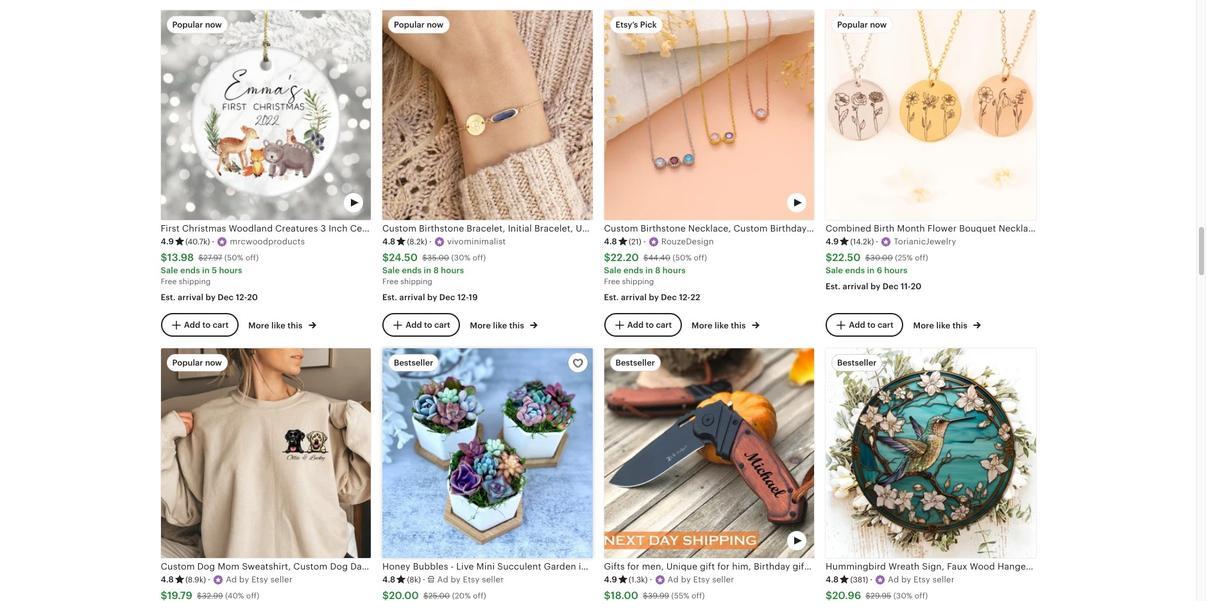 Task type: describe. For each thing, give the bounding box(es) containing it.
like for 22.20
[[715, 321, 729, 330]]

sale for 22.50
[[826, 265, 843, 275]]

(20%
[[452, 592, 471, 600]]

(14.2k)
[[851, 237, 874, 246]]

with
[[483, 224, 503, 234]]

arrival for 24.50
[[400, 293, 425, 302]]

22.50
[[833, 252, 861, 264]]

more like this link for 22.20
[[692, 318, 760, 332]]

$ right 22.20
[[644, 253, 649, 262]]

popular for (8.2k)
[[394, 20, 425, 30]]

off) inside the $ 24.50 $ 35.00 (30% off) sale ends in 8 hours free shipping
[[473, 253, 486, 262]]

dec inside $ 22.50 $ 30.00 (25% off) sale ends in 6 hours est. arrival by dec 11-20
[[883, 282, 899, 291]]

hours for 22.50
[[885, 265, 908, 275]]

ends for 24.50
[[402, 265, 422, 275]]

$ down first christmas woodland creatures 3 inch ceramic christmas ornament with gift box
[[383, 252, 389, 264]]

popular now for (8.2k)
[[394, 20, 444, 30]]

off) inside $ 22.50 $ 30.00 (25% off) sale ends in 6 hours est. arrival by dec 11-20
[[915, 253, 929, 262]]

shipping for 13.98
[[179, 277, 211, 286]]

sale for 22.20
[[604, 265, 622, 275]]

dec for 13.98
[[218, 293, 234, 302]]

8 for 22.20
[[655, 265, 661, 275]]

$ 13.98 $ 27.97 (50% off) sale ends in 5 hours free shipping
[[161, 252, 259, 286]]

add to cart for 13.98
[[184, 320, 229, 330]]

first christmas woodland creatures 3 inch ceramic christmas ornament with gift box image
[[161, 10, 371, 220]]

product video element for 13.98
[[161, 10, 371, 220]]

27.97
[[203, 253, 222, 262]]

off) right 29.95
[[915, 592, 928, 600]]

hours for 22.20
[[663, 265, 686, 275]]

by for 13.98
[[206, 293, 216, 302]]

22.20
[[611, 252, 639, 264]]

$ down (8.2k)
[[422, 253, 427, 262]]

· for (8k)
[[423, 575, 426, 585]]

arrival inside $ 22.50 $ 30.00 (25% off) sale ends in 6 hours est. arrival by dec 11-20
[[843, 282, 869, 291]]

1 vertical spatial (30%
[[894, 592, 913, 600]]

popular for (8.9k)
[[172, 358, 203, 368]]

first christmas woodland creatures 3 inch ceramic christmas ornament with gift box
[[161, 224, 540, 234]]

· for (21)
[[644, 237, 646, 246]]

3
[[321, 224, 326, 234]]

est. arrival by dec 12-19
[[383, 293, 478, 302]]

· for (14.2k)
[[876, 237, 879, 246]]

honey bubbles - live mini succulent garden in ceramic pots image
[[383, 348, 593, 559]]

· for (8.9k)
[[208, 575, 210, 585]]

(21)
[[629, 237, 642, 246]]

cart for 24.50
[[434, 320, 450, 330]]

add for 13.98
[[184, 320, 200, 330]]

bubbles
[[413, 562, 448, 572]]

(55%
[[672, 592, 690, 600]]

$ 22.20 $ 44.40 (50% off) sale ends in 8 hours free shipping
[[604, 252, 707, 286]]

now for (8.9k)
[[205, 358, 222, 368]]

add to cart for 24.50
[[406, 320, 450, 330]]

add for 22.20
[[627, 320, 644, 330]]

hummingbird wreath sign, faux wood hanger window, blue hummingbird sign, front door decor, 81st birthday gift, bird wreath embellishments image
[[826, 348, 1036, 559]]

creatures
[[275, 224, 318, 234]]

garden
[[544, 562, 576, 572]]

combined birth month flower bouquet necklace, 48 different flowers to choose, mothers day jewelry gift, best friend, birthday present image
[[826, 10, 1036, 220]]

$ down first
[[161, 252, 167, 264]]

$ down (14.2k)
[[866, 253, 871, 262]]

this for 22.50
[[953, 321, 968, 330]]

-
[[451, 562, 454, 572]]

$ down (8.9k)
[[197, 592, 202, 600]]

pick
[[640, 20, 657, 30]]

24.50
[[389, 252, 418, 264]]

etsy's pick
[[616, 20, 657, 30]]

(30% inside the $ 24.50 $ 35.00 (30% off) sale ends in 8 hours free shipping
[[452, 253, 471, 262]]

$ 22.50 $ 30.00 (25% off) sale ends in 6 hours est. arrival by dec 11-20
[[826, 252, 929, 291]]

(25%
[[895, 253, 913, 262]]

$ 29.95 (30% off)
[[866, 592, 928, 600]]

4.9 for 13.98
[[161, 237, 174, 246]]

hours for 24.50
[[441, 265, 464, 275]]

cart for 22.50
[[878, 320, 894, 330]]

live
[[456, 562, 474, 572]]

woodland
[[229, 224, 273, 234]]

11-
[[901, 282, 911, 291]]

add for 22.50
[[849, 320, 866, 330]]

in for 13.98
[[202, 265, 210, 275]]

first
[[161, 224, 180, 234]]

4.8 for (8k)
[[383, 575, 396, 585]]

more like this for 13.98
[[248, 321, 305, 330]]

in for 22.50
[[867, 265, 875, 275]]

(1.3k)
[[629, 575, 648, 584]]

popular now for (14.2k)
[[838, 20, 887, 30]]

ornament
[[436, 224, 480, 234]]

popular now for (8.9k)
[[172, 358, 222, 368]]

succulent
[[497, 562, 542, 572]]

like for 13.98
[[271, 321, 286, 330]]

$ down (1.3k)
[[643, 592, 648, 600]]

to for 22.50
[[868, 320, 876, 330]]

arrival for 22.20
[[621, 293, 647, 302]]

· for (40.7k)
[[212, 237, 214, 246]]

$ left 44.40 at the top of the page
[[604, 252, 611, 264]]

$ down (381)
[[866, 592, 871, 600]]

(8k)
[[407, 575, 421, 584]]

12- for 13.98
[[236, 293, 247, 302]]

more for 22.20
[[692, 321, 713, 330]]

dec for 24.50
[[440, 293, 455, 302]]

ends for 22.20
[[624, 265, 644, 275]]

(8.2k)
[[407, 237, 427, 246]]

22
[[691, 293, 701, 302]]

popular for (14.2k)
[[838, 20, 868, 30]]

by inside $ 22.50 $ 30.00 (25% off) sale ends in 6 hours est. arrival by dec 11-20
[[871, 282, 881, 291]]

honey bubbles - live mini succulent garden in ceramic pots
[[383, 562, 647, 572]]

this for 22.20
[[731, 321, 746, 330]]

1 vertical spatial 20
[[247, 293, 258, 302]]

bestseller for (381)
[[838, 358, 877, 368]]

to for 24.50
[[424, 320, 432, 330]]

25.00
[[429, 592, 450, 600]]

inch
[[329, 224, 348, 234]]

2 christmas from the left
[[390, 224, 434, 234]]

more like this for 24.50
[[470, 321, 527, 330]]

in right garden
[[579, 562, 587, 572]]

arrival for 13.98
[[178, 293, 204, 302]]



Task type: vqa. For each thing, say whether or not it's contained in the screenshot.
4.9
yes



Task type: locate. For each thing, give the bounding box(es) containing it.
by down the $ 24.50 $ 35.00 (30% off) sale ends in 8 hours free shipping
[[427, 293, 437, 302]]

1 12- from the left
[[236, 293, 247, 302]]

3 bestseller from the left
[[838, 358, 877, 368]]

44.40
[[649, 253, 671, 262]]

4.9
[[161, 237, 174, 246], [826, 237, 839, 246], [604, 575, 617, 585]]

3 sale from the left
[[604, 265, 622, 275]]

1 more like this link from the left
[[248, 318, 316, 332]]

cart for 22.20
[[656, 320, 672, 330]]

sale down "24.50"
[[383, 265, 400, 275]]

1 sale from the left
[[161, 265, 178, 275]]

to down est. arrival by dec 12-19
[[424, 320, 432, 330]]

1 more like this from the left
[[248, 321, 305, 330]]

free down the 13.98
[[161, 277, 177, 286]]

off) right (20%
[[473, 592, 486, 600]]

to for 13.98
[[202, 320, 211, 330]]

product video element for 22.20
[[604, 10, 814, 220]]

2 horizontal spatial shipping
[[622, 277, 654, 286]]

in left 5
[[202, 265, 210, 275]]

add to cart button down $ 22.50 $ 30.00 (25% off) sale ends in 6 hours est. arrival by dec 11-20
[[826, 313, 904, 337]]

4 more like this link from the left
[[914, 318, 982, 332]]

4.9 left (1.3k)
[[604, 575, 617, 585]]

more like this for 22.50
[[914, 321, 970, 330]]

etsy's
[[616, 20, 638, 30]]

est.
[[826, 282, 841, 291], [161, 293, 176, 302], [383, 293, 397, 302], [604, 293, 619, 302]]

4 add from the left
[[849, 320, 866, 330]]

1 horizontal spatial 4.9
[[604, 575, 617, 585]]

(50% right 44.40 at the top of the page
[[673, 253, 692, 262]]

2 cart from the left
[[434, 320, 450, 330]]

0 vertical spatial ceramic
[[350, 224, 387, 234]]

0 horizontal spatial free
[[161, 277, 177, 286]]

(50%
[[224, 253, 243, 262], [673, 253, 692, 262]]

free down 22.20
[[604, 277, 620, 286]]

39.99
[[648, 592, 670, 600]]

4.8 up "24.50"
[[383, 237, 396, 246]]

1 horizontal spatial 8
[[655, 265, 661, 275]]

ends for 13.98
[[180, 265, 200, 275]]

0 horizontal spatial shipping
[[179, 277, 211, 286]]

4 cart from the left
[[878, 320, 894, 330]]

3 hours from the left
[[663, 265, 686, 275]]

product video element
[[161, 10, 371, 220], [604, 10, 814, 220], [604, 348, 814, 559]]

bestseller
[[394, 358, 434, 368], [616, 358, 655, 368], [838, 358, 877, 368]]

· for (1.3k)
[[650, 575, 652, 585]]

more like this for 22.20
[[692, 321, 748, 330]]

0 horizontal spatial christmas
[[182, 224, 226, 234]]

2 shipping from the left
[[400, 277, 433, 286]]

add to cart down est. arrival by dec 12-19
[[406, 320, 450, 330]]

add
[[184, 320, 200, 330], [406, 320, 422, 330], [627, 320, 644, 330], [849, 320, 866, 330]]

free for 24.50
[[383, 277, 398, 286]]

0 horizontal spatial 12-
[[236, 293, 247, 302]]

2 (50% from the left
[[673, 253, 692, 262]]

add to cart down est. arrival by dec 12-22
[[627, 320, 672, 330]]

$ 24.50 $ 35.00 (30% off) sale ends in 8 hours free shipping
[[383, 252, 486, 286]]

8 inside the $ 24.50 $ 35.00 (30% off) sale ends in 8 hours free shipping
[[434, 265, 439, 275]]

3 ends from the left
[[624, 265, 644, 275]]

this for 24.50
[[509, 321, 524, 330]]

add down "est. arrival by dec 12-20"
[[184, 320, 200, 330]]

1 (50% from the left
[[224, 253, 243, 262]]

20
[[911, 282, 922, 291], [247, 293, 258, 302]]

1 horizontal spatial free
[[383, 277, 398, 286]]

est. down "24.50"
[[383, 293, 397, 302]]

1 cart from the left
[[213, 320, 229, 330]]

$ 39.99 (55% off)
[[643, 592, 705, 600]]

· right (14.2k)
[[876, 237, 879, 246]]

by for 24.50
[[427, 293, 437, 302]]

20 down the $ 13.98 $ 27.97 (50% off) sale ends in 5 hours free shipping
[[247, 293, 258, 302]]

est. down the 13.98
[[161, 293, 176, 302]]

in down 44.40 at the top of the page
[[646, 265, 653, 275]]

1 like from the left
[[271, 321, 286, 330]]

1 horizontal spatial 12-
[[458, 293, 469, 302]]

1 bestseller from the left
[[394, 358, 434, 368]]

1 horizontal spatial 20
[[911, 282, 922, 291]]

in for 24.50
[[424, 265, 432, 275]]

0 horizontal spatial 8
[[434, 265, 439, 275]]

2 8 from the left
[[655, 265, 661, 275]]

shipping
[[179, 277, 211, 286], [400, 277, 433, 286], [622, 277, 654, 286]]

free inside the $ 24.50 $ 35.00 (30% off) sale ends in 8 hours free shipping
[[383, 277, 398, 286]]

(381)
[[851, 575, 868, 584]]

8
[[434, 265, 439, 275], [655, 265, 661, 275]]

sale down the 13.98
[[161, 265, 178, 275]]

20 inside $ 22.50 $ 30.00 (25% off) sale ends in 6 hours est. arrival by dec 11-20
[[911, 282, 922, 291]]

12- down the $ 13.98 $ 27.97 (50% off) sale ends in 5 hours free shipping
[[236, 293, 247, 302]]

4.8 left (8.9k)
[[161, 575, 174, 585]]

2 bestseller from the left
[[616, 358, 655, 368]]

1 to from the left
[[202, 320, 211, 330]]

2 horizontal spatial free
[[604, 277, 620, 286]]

hours right 5
[[219, 265, 242, 275]]

0 horizontal spatial 4.9
[[161, 237, 174, 246]]

more like this link
[[248, 318, 316, 332], [470, 318, 538, 332], [692, 318, 760, 332], [914, 318, 982, 332]]

add to cart button down est. arrival by dec 12-19
[[383, 313, 460, 337]]

shipping for 22.20
[[622, 277, 654, 286]]

12- down $ 22.20 $ 44.40 (50% off) sale ends in 8 hours free shipping
[[679, 293, 691, 302]]

3 12- from the left
[[679, 293, 691, 302]]

$ 25.00 (20% off)
[[423, 592, 486, 600]]

ends
[[180, 265, 200, 275], [402, 265, 422, 275], [624, 265, 644, 275], [846, 265, 865, 275]]

est. arrival by dec 12-22
[[604, 293, 701, 302]]

in left 6
[[867, 265, 875, 275]]

bestseller for (8k)
[[394, 358, 434, 368]]

· for (381)
[[870, 575, 873, 585]]

0 horizontal spatial (50%
[[224, 253, 243, 262]]

add to cart for 22.50
[[849, 320, 894, 330]]

add down est. arrival by dec 12-22
[[627, 320, 644, 330]]

in for 22.20
[[646, 265, 653, 275]]

(50% for 22.20
[[673, 253, 692, 262]]

6
[[877, 265, 883, 275]]

4.9 down first
[[161, 237, 174, 246]]

· right (21)
[[644, 237, 646, 246]]

1 vertical spatial ceramic
[[589, 562, 626, 572]]

christmas up (40.7k)
[[182, 224, 226, 234]]

4.8 up 22.20
[[604, 237, 617, 246]]

1 this from the left
[[288, 321, 303, 330]]

19
[[469, 293, 478, 302]]

1 horizontal spatial (50%
[[673, 253, 692, 262]]

now for (14.2k)
[[870, 20, 887, 30]]

in inside $ 22.20 $ 44.40 (50% off) sale ends in 8 hours free shipping
[[646, 265, 653, 275]]

dec
[[883, 282, 899, 291], [218, 293, 234, 302], [440, 293, 455, 302], [661, 293, 677, 302]]

29.95
[[871, 592, 892, 600]]

(40.7k)
[[185, 237, 210, 246]]

more for 24.50
[[470, 321, 491, 330]]

add to cart for 22.20
[[627, 320, 672, 330]]

1 add to cart from the left
[[184, 320, 229, 330]]

ends inside $ 22.50 $ 30.00 (25% off) sale ends in 6 hours est. arrival by dec 11-20
[[846, 265, 865, 275]]

2 like from the left
[[493, 321, 507, 330]]

more for 13.98
[[248, 321, 269, 330]]

to
[[202, 320, 211, 330], [424, 320, 432, 330], [646, 320, 654, 330], [868, 320, 876, 330]]

3 cart from the left
[[656, 320, 672, 330]]

hours for 13.98
[[219, 265, 242, 275]]

4 like from the left
[[937, 321, 951, 330]]

arrival down the $ 24.50 $ 35.00 (30% off) sale ends in 8 hours free shipping
[[400, 293, 425, 302]]

3 like from the left
[[715, 321, 729, 330]]

add to cart
[[184, 320, 229, 330], [406, 320, 450, 330], [627, 320, 672, 330], [849, 320, 894, 330]]

2 this from the left
[[509, 321, 524, 330]]

$ left 30.00
[[826, 252, 833, 264]]

sale inside $ 22.50 $ 30.00 (25% off) sale ends in 6 hours est. arrival by dec 11-20
[[826, 265, 843, 275]]

honey
[[383, 562, 411, 572]]

12- for 24.50
[[458, 293, 469, 302]]

12- for 22.20
[[679, 293, 691, 302]]

dec for 22.20
[[661, 293, 677, 302]]

in inside the $ 24.50 $ 35.00 (30% off) sale ends in 8 hours free shipping
[[424, 265, 432, 275]]

add to cart button for 22.50
[[826, 313, 904, 337]]

2 more from the left
[[470, 321, 491, 330]]

4 ends from the left
[[846, 265, 865, 275]]

4.8 left (381)
[[826, 575, 839, 585]]

1 horizontal spatial ceramic
[[589, 562, 626, 572]]

5
[[212, 265, 217, 275]]

add to cart down $ 22.50 $ 30.00 (25% off) sale ends in 6 hours est. arrival by dec 11-20
[[849, 320, 894, 330]]

$ 32.99 (40% off)
[[197, 592, 260, 600]]

· right (8.9k)
[[208, 575, 210, 585]]

ends inside the $ 13.98 $ 27.97 (50% off) sale ends in 5 hours free shipping
[[180, 265, 200, 275]]

3 shipping from the left
[[622, 277, 654, 286]]

$ down "bubbles"
[[423, 592, 429, 600]]

ends for 22.50
[[846, 265, 865, 275]]

(50% for 13.98
[[224, 253, 243, 262]]

1 free from the left
[[161, 277, 177, 286]]

12-
[[236, 293, 247, 302], [458, 293, 469, 302], [679, 293, 691, 302]]

custom birthstone bracelet, initial bracelet, unbiological sister bracelets birthstone jewelry birthday gift friendship bracelet for women image
[[383, 10, 593, 220]]

2 more like this from the left
[[470, 321, 527, 330]]

add down $ 22.50 $ 30.00 (25% off) sale ends in 6 hours est. arrival by dec 11-20
[[849, 320, 866, 330]]

in inside the $ 13.98 $ 27.97 (50% off) sale ends in 5 hours free shipping
[[202, 265, 210, 275]]

more like this link for 24.50
[[470, 318, 538, 332]]

more like this link for 22.50
[[914, 318, 982, 332]]

cart
[[213, 320, 229, 330], [434, 320, 450, 330], [656, 320, 672, 330], [878, 320, 894, 330]]

sale inside the $ 24.50 $ 35.00 (30% off) sale ends in 8 hours free shipping
[[383, 265, 400, 275]]

1 horizontal spatial shipping
[[400, 277, 433, 286]]

like for 22.50
[[937, 321, 951, 330]]

12- down the $ 24.50 $ 35.00 (30% off) sale ends in 8 hours free shipping
[[458, 293, 469, 302]]

0 horizontal spatial bestseller
[[394, 358, 434, 368]]

· right (8.2k)
[[429, 237, 432, 246]]

sale down 22.20
[[604, 265, 622, 275]]

cart for 13.98
[[213, 320, 229, 330]]

est. arrival by dec 12-20
[[161, 293, 258, 302]]

4 sale from the left
[[826, 265, 843, 275]]

add to cart down "est. arrival by dec 12-20"
[[184, 320, 229, 330]]

free inside $ 22.20 $ 44.40 (50% off) sale ends in 8 hours free shipping
[[604, 277, 620, 286]]

2 add from the left
[[406, 320, 422, 330]]

3 more like this link from the left
[[692, 318, 760, 332]]

2 ends from the left
[[402, 265, 422, 275]]

arrival
[[843, 282, 869, 291], [178, 293, 204, 302], [400, 293, 425, 302], [621, 293, 647, 302]]

hours inside $ 22.50 $ 30.00 (25% off) sale ends in 6 hours est. arrival by dec 11-20
[[885, 265, 908, 275]]

4 add to cart button from the left
[[826, 313, 904, 337]]

0 horizontal spatial ceramic
[[350, 224, 387, 234]]

ceramic
[[350, 224, 387, 234], [589, 562, 626, 572]]

4 more like this from the left
[[914, 321, 970, 330]]

2 to from the left
[[424, 320, 432, 330]]

1 christmas from the left
[[182, 224, 226, 234]]

more
[[248, 321, 269, 330], [470, 321, 491, 330], [692, 321, 713, 330], [914, 321, 935, 330]]

8 down 44.40 at the top of the page
[[655, 265, 661, 275]]

add for 24.50
[[406, 320, 422, 330]]

3 add from the left
[[627, 320, 644, 330]]

(50% right 27.97
[[224, 253, 243, 262]]

35.00
[[427, 253, 449, 262]]

· right (8k)
[[423, 575, 426, 585]]

dec left the 19
[[440, 293, 455, 302]]

off)
[[246, 253, 259, 262], [473, 253, 486, 262], [694, 253, 707, 262], [915, 253, 929, 262], [246, 592, 260, 600], [473, 592, 486, 600], [692, 592, 705, 600], [915, 592, 928, 600]]

in down 35.00
[[424, 265, 432, 275]]

32.99
[[202, 592, 223, 600]]

· right (381)
[[870, 575, 873, 585]]

in inside $ 22.50 $ 30.00 (25% off) sale ends in 6 hours est. arrival by dec 11-20
[[867, 265, 875, 275]]

custom dog mom sweatshirt, custom dog dad sweatshirt, personalized dog sweatshirt, dog lovers sweatshirt, gift for mom, father's day gift image
[[161, 348, 371, 559]]

4 hours from the left
[[885, 265, 908, 275]]

dec left 22
[[661, 293, 677, 302]]

off) right (55%
[[692, 592, 705, 600]]

(40%
[[225, 592, 244, 600]]

add to cart button
[[161, 313, 238, 337], [383, 313, 460, 337], [604, 313, 682, 337], [826, 313, 904, 337]]

$ down (40.7k)
[[198, 253, 203, 262]]

2 horizontal spatial bestseller
[[838, 358, 877, 368]]

0 vertical spatial (30%
[[452, 253, 471, 262]]

est. down 22.50
[[826, 282, 841, 291]]

add to cart button for 22.20
[[604, 313, 682, 337]]

4 add to cart from the left
[[849, 320, 894, 330]]

4.8 for (8.2k)
[[383, 237, 396, 246]]

mini
[[477, 562, 495, 572]]

(30%
[[452, 253, 471, 262], [894, 592, 913, 600]]

est. for 22.20
[[604, 293, 619, 302]]

4 more from the left
[[914, 321, 935, 330]]

by down $ 22.20 $ 44.40 (50% off) sale ends in 8 hours free shipping
[[649, 293, 659, 302]]

1 add from the left
[[184, 320, 200, 330]]

1 shipping from the left
[[179, 277, 211, 286]]

more like this
[[248, 321, 305, 330], [470, 321, 527, 330], [692, 321, 748, 330], [914, 321, 970, 330]]

4 to from the left
[[868, 320, 876, 330]]

·
[[212, 237, 214, 246], [429, 237, 432, 246], [644, 237, 646, 246], [876, 237, 879, 246], [208, 575, 210, 585], [423, 575, 426, 585], [650, 575, 652, 585], [870, 575, 873, 585]]

dec down the $ 13.98 $ 27.97 (50% off) sale ends in 5 hours free shipping
[[218, 293, 234, 302]]

4.8
[[383, 237, 396, 246], [604, 237, 617, 246], [161, 575, 174, 585], [383, 575, 396, 585], [826, 575, 839, 585]]

(50% inside the $ 13.98 $ 27.97 (50% off) sale ends in 5 hours free shipping
[[224, 253, 243, 262]]

free for 22.20
[[604, 277, 620, 286]]

free for 13.98
[[161, 277, 177, 286]]

now
[[205, 20, 222, 30], [427, 20, 444, 30], [870, 20, 887, 30], [205, 358, 222, 368]]

(30% right 35.00
[[452, 253, 471, 262]]

2 more like this link from the left
[[470, 318, 538, 332]]

add to cart button down est. arrival by dec 12-22
[[604, 313, 682, 337]]

4.8 for (21)
[[604, 237, 617, 246]]

sale for 13.98
[[161, 265, 178, 275]]

3 free from the left
[[604, 277, 620, 286]]

christmas up (8.2k)
[[390, 224, 434, 234]]

pots
[[629, 562, 647, 572]]

est. for 13.98
[[161, 293, 176, 302]]

$
[[161, 252, 167, 264], [383, 252, 389, 264], [604, 252, 611, 264], [826, 252, 833, 264], [198, 253, 203, 262], [422, 253, 427, 262], [644, 253, 649, 262], [866, 253, 871, 262], [197, 592, 202, 600], [423, 592, 429, 600], [643, 592, 648, 600], [866, 592, 871, 600]]

shipping inside the $ 13.98 $ 27.97 (50% off) sale ends in 5 hours free shipping
[[179, 277, 211, 286]]

off) inside the $ 13.98 $ 27.97 (50% off) sale ends in 5 hours free shipping
[[246, 253, 259, 262]]

ends inside $ 22.20 $ 44.40 (50% off) sale ends in 8 hours free shipping
[[624, 265, 644, 275]]

1 horizontal spatial (30%
[[894, 592, 913, 600]]

4.8 down honey
[[383, 575, 396, 585]]

by for 22.20
[[649, 293, 659, 302]]

cart down $ 22.50 $ 30.00 (25% off) sale ends in 6 hours est. arrival by dec 11-20
[[878, 320, 894, 330]]

4 this from the left
[[953, 321, 968, 330]]

0 horizontal spatial 20
[[247, 293, 258, 302]]

4.9 up 22.50
[[826, 237, 839, 246]]

ends down 22.50
[[846, 265, 865, 275]]

like
[[271, 321, 286, 330], [493, 321, 507, 330], [715, 321, 729, 330], [937, 321, 951, 330]]

ceramic left pots
[[589, 562, 626, 572]]

popular now
[[172, 20, 222, 30], [394, 20, 444, 30], [838, 20, 887, 30], [172, 358, 222, 368]]

3 this from the left
[[731, 321, 746, 330]]

hours down 44.40 at the top of the page
[[663, 265, 686, 275]]

2 free from the left
[[383, 277, 398, 286]]

· right (40.7k)
[[212, 237, 214, 246]]

gift
[[505, 224, 521, 234]]

by down 5
[[206, 293, 216, 302]]

free inside the $ 13.98 $ 27.97 (50% off) sale ends in 5 hours free shipping
[[161, 277, 177, 286]]

3 add to cart from the left
[[627, 320, 672, 330]]

christmas
[[182, 224, 226, 234], [390, 224, 434, 234]]

30.00
[[871, 253, 893, 262]]

ends down 22.20
[[624, 265, 644, 275]]

hours
[[219, 265, 242, 275], [441, 265, 464, 275], [663, 265, 686, 275], [885, 265, 908, 275]]

(50% inside $ 22.20 $ 44.40 (50% off) sale ends in 8 hours free shipping
[[673, 253, 692, 262]]

by
[[871, 282, 881, 291], [206, 293, 216, 302], [427, 293, 437, 302], [649, 293, 659, 302]]

sale inside the $ 13.98 $ 27.97 (50% off) sale ends in 5 hours free shipping
[[161, 265, 178, 275]]

0 vertical spatial 20
[[911, 282, 922, 291]]

1 horizontal spatial christmas
[[390, 224, 434, 234]]

box
[[524, 224, 540, 234]]

0 horizontal spatial (30%
[[452, 253, 471, 262]]

off) down the with
[[473, 253, 486, 262]]

add to cart button down "est. arrival by dec 12-20"
[[161, 313, 238, 337]]

1 add to cart button from the left
[[161, 313, 238, 337]]

3 to from the left
[[646, 320, 654, 330]]

like for 24.50
[[493, 321, 507, 330]]

this
[[288, 321, 303, 330], [509, 321, 524, 330], [731, 321, 746, 330], [953, 321, 968, 330]]

2 horizontal spatial 4.9
[[826, 237, 839, 246]]

shipping up est. arrival by dec 12-19
[[400, 277, 433, 286]]

1 horizontal spatial bestseller
[[616, 358, 655, 368]]

custom birthstone necklace, custom birthday necklace, gift for her, personalized necklace, anniversary gift, christmas gift image
[[604, 10, 814, 220]]

free
[[161, 277, 177, 286], [383, 277, 398, 286], [604, 277, 620, 286]]

cart down est. arrival by dec 12-22
[[656, 320, 672, 330]]

arrival down the $ 13.98 $ 27.97 (50% off) sale ends in 5 hours free shipping
[[178, 293, 204, 302]]

to down est. arrival by dec 12-22
[[646, 320, 654, 330]]

add to cart button for 24.50
[[383, 313, 460, 337]]

gifts for men, unique gift for him, birthday gift for boyfriend, father's day gift ideas, for-men who have everything image
[[604, 348, 814, 559]]

dec left 11-
[[883, 282, 899, 291]]

1 hours from the left
[[219, 265, 242, 275]]

to for 22.20
[[646, 320, 654, 330]]

by down 6
[[871, 282, 881, 291]]

3 more like this from the left
[[692, 321, 748, 330]]

20 down (25%
[[911, 282, 922, 291]]

ends down the 13.98
[[180, 265, 200, 275]]

shipping up "est. arrival by dec 12-20"
[[179, 277, 211, 286]]

2 horizontal spatial 12-
[[679, 293, 691, 302]]

this for 13.98
[[288, 321, 303, 330]]

8 for 24.50
[[434, 265, 439, 275]]

shipping for 24.50
[[400, 277, 433, 286]]

off) right (40%
[[246, 592, 260, 600]]

off) right (25%
[[915, 253, 929, 262]]

· for (8.2k)
[[429, 237, 432, 246]]

sale inside $ 22.20 $ 44.40 (50% off) sale ends in 8 hours free shipping
[[604, 265, 622, 275]]

sale for 24.50
[[383, 265, 400, 275]]

sale
[[161, 265, 178, 275], [383, 265, 400, 275], [604, 265, 622, 275], [826, 265, 843, 275]]

off) down woodland at the left top
[[246, 253, 259, 262]]

ends inside the $ 24.50 $ 35.00 (30% off) sale ends in 8 hours free shipping
[[402, 265, 422, 275]]

est. inside $ 22.50 $ 30.00 (25% off) sale ends in 6 hours est. arrival by dec 11-20
[[826, 282, 841, 291]]

shipping inside $ 22.20 $ 44.40 (50% off) sale ends in 8 hours free shipping
[[622, 277, 654, 286]]

hours inside the $ 24.50 $ 35.00 (30% off) sale ends in 8 hours free shipping
[[441, 265, 464, 275]]

arrival down 22.50
[[843, 282, 869, 291]]

2 add to cart button from the left
[[383, 313, 460, 337]]

hours inside the $ 13.98 $ 27.97 (50% off) sale ends in 5 hours free shipping
[[219, 265, 242, 275]]

ends down "24.50"
[[402, 265, 422, 275]]

(8.9k)
[[185, 575, 206, 584]]

3 add to cart button from the left
[[604, 313, 682, 337]]

add to cart button for 13.98
[[161, 313, 238, 337]]

1 more from the left
[[248, 321, 269, 330]]

hours down (25%
[[885, 265, 908, 275]]

shipping inside the $ 24.50 $ 35.00 (30% off) sale ends in 8 hours free shipping
[[400, 277, 433, 286]]

8 down 35.00
[[434, 265, 439, 275]]

1 ends from the left
[[180, 265, 200, 275]]

2 add to cart from the left
[[406, 320, 450, 330]]

hours inside $ 22.20 $ 44.40 (50% off) sale ends in 8 hours free shipping
[[663, 265, 686, 275]]

3 more from the left
[[692, 321, 713, 330]]

sale down 22.50
[[826, 265, 843, 275]]

in
[[202, 265, 210, 275], [424, 265, 432, 275], [646, 265, 653, 275], [867, 265, 875, 275], [579, 562, 587, 572]]

popular
[[172, 20, 203, 30], [394, 20, 425, 30], [838, 20, 868, 30], [172, 358, 203, 368]]

2 12- from the left
[[458, 293, 469, 302]]

to down "est. arrival by dec 12-20"
[[202, 320, 211, 330]]

arrival down $ 22.20 $ 44.40 (50% off) sale ends in 8 hours free shipping
[[621, 293, 647, 302]]

4.9 for 22.50
[[826, 237, 839, 246]]

(30% right 29.95
[[894, 592, 913, 600]]

now for (8.2k)
[[427, 20, 444, 30]]

cart down "est. arrival by dec 12-20"
[[213, 320, 229, 330]]

more like this link for 13.98
[[248, 318, 316, 332]]

ceramic right inch
[[350, 224, 387, 234]]

4.8 for (8.9k)
[[161, 575, 174, 585]]

13.98
[[167, 252, 194, 264]]

off) inside $ 22.20 $ 44.40 (50% off) sale ends in 8 hours free shipping
[[694, 253, 707, 262]]

4.8 for (381)
[[826, 575, 839, 585]]

hours down 35.00
[[441, 265, 464, 275]]

2 sale from the left
[[383, 265, 400, 275]]

1 8 from the left
[[434, 265, 439, 275]]

more for 22.50
[[914, 321, 935, 330]]

shipping up est. arrival by dec 12-22
[[622, 277, 654, 286]]

8 inside $ 22.20 $ 44.40 (50% off) sale ends in 8 hours free shipping
[[655, 265, 661, 275]]

2 hours from the left
[[441, 265, 464, 275]]



